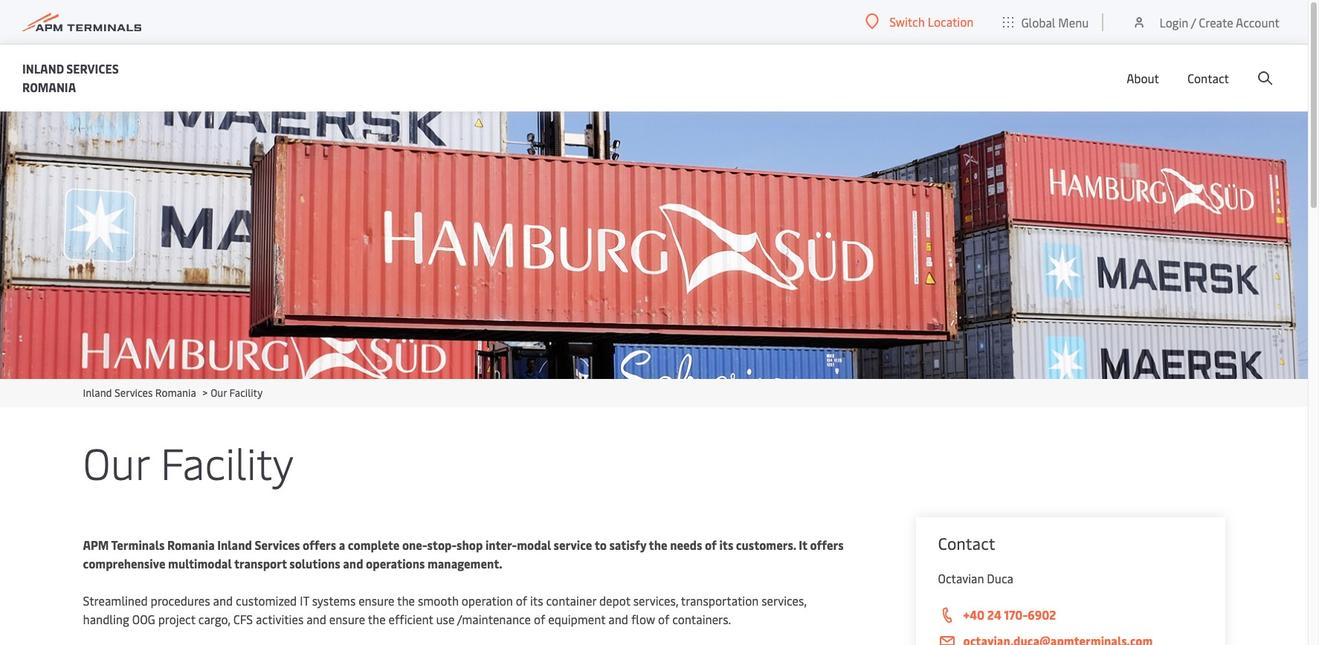 Task type: locate. For each thing, give the bounding box(es) containing it.
24
[[988, 607, 1002, 623]]

octavian duca
[[939, 571, 1014, 587]]

ensure
[[359, 593, 395, 609], [329, 612, 365, 628]]

login / create account
[[1160, 14, 1280, 30]]

0 vertical spatial inland
[[22, 60, 64, 77]]

offers right it
[[811, 537, 844, 554]]

its inside streamlined procedures and customized it systems ensure the smooth operation of its container depot services, transportation services, handling oog project cargo, cfs activities and ensure the efficient use /maintenance of equipment and flow of containers.
[[530, 593, 544, 609]]

customers.
[[736, 537, 797, 554]]

offers
[[303, 537, 336, 554], [811, 537, 844, 554]]

management.
[[428, 556, 502, 572]]

and down a
[[343, 556, 363, 572]]

0 horizontal spatial its
[[530, 593, 544, 609]]

and up cargo,
[[213, 593, 233, 609]]

1 offers from the left
[[303, 537, 336, 554]]

1 vertical spatial inland
[[83, 386, 112, 400]]

facility
[[230, 386, 263, 400], [160, 433, 294, 492]]

the up "efficient"
[[397, 593, 415, 609]]

octavian
[[939, 571, 985, 587]]

1 vertical spatial inland services romania link
[[83, 386, 196, 400]]

inland inside apm terminals romania inland services offers a complete one-stop-shop inter-modal service to satisfy the needs of its customers. it offers comprehensive multimodal transport solutions and operations management.
[[217, 537, 252, 554]]

switch location button
[[866, 13, 974, 30]]

1 vertical spatial its
[[530, 593, 544, 609]]

2 services, from the left
[[762, 593, 807, 609]]

services inside apm terminals romania inland services offers a complete one-stop-shop inter-modal service to satisfy the needs of its customers. it offers comprehensive multimodal transport solutions and operations management.
[[255, 537, 300, 554]]

location
[[928, 13, 974, 30]]

its
[[720, 537, 734, 554], [530, 593, 544, 609]]

transport
[[234, 556, 287, 572]]

0 vertical spatial services
[[66, 60, 119, 77]]

2 horizontal spatial the
[[649, 537, 668, 554]]

services for inland services romania
[[66, 60, 119, 77]]

it
[[799, 537, 808, 554]]

romania
[[22, 79, 76, 95], [155, 386, 196, 400], [167, 537, 215, 554]]

1 vertical spatial services
[[115, 386, 153, 400]]

romania of 2 image
[[0, 112, 1309, 379]]

1 horizontal spatial its
[[720, 537, 734, 554]]

0 horizontal spatial contact
[[939, 533, 996, 555]]

inland services romania
[[22, 60, 119, 95]]

services
[[66, 60, 119, 77], [115, 386, 153, 400], [255, 537, 300, 554]]

the left needs
[[649, 537, 668, 554]]

operations
[[366, 556, 425, 572]]

/
[[1192, 14, 1197, 30]]

1 horizontal spatial inland
[[83, 386, 112, 400]]

depot
[[600, 593, 631, 609]]

inland services romania > our facility
[[83, 386, 263, 400]]

containers.
[[673, 612, 731, 628]]

project
[[158, 612, 196, 628]]

duca
[[988, 571, 1014, 587]]

1 horizontal spatial contact
[[1188, 70, 1230, 86]]

of right needs
[[705, 537, 717, 554]]

0 horizontal spatial our
[[83, 433, 149, 492]]

+40 24 170-6902 link
[[939, 606, 1203, 626]]

services, down customers.
[[762, 593, 807, 609]]

streamlined procedures and customized it systems ensure the smooth operation of its container depot services, transportation services, handling oog project cargo, cfs activities and ensure the efficient use /maintenance of equipment and flow of containers.
[[83, 593, 807, 628]]

0 vertical spatial inland services romania link
[[22, 60, 141, 97]]

facility right >
[[230, 386, 263, 400]]

terminals
[[111, 537, 165, 554]]

the inside apm terminals romania inland services offers a complete one-stop-shop inter-modal service to satisfy the needs of its customers. it offers comprehensive multimodal transport solutions and operations management.
[[649, 537, 668, 554]]

flow
[[632, 612, 655, 628]]

its left container
[[530, 593, 544, 609]]

its left customers.
[[720, 537, 734, 554]]

romania inside apm terminals romania inland services offers a complete one-stop-shop inter-modal service to satisfy the needs of its customers. it offers comprehensive multimodal transport solutions and operations management.
[[167, 537, 215, 554]]

0 horizontal spatial the
[[368, 612, 386, 628]]

services,
[[634, 593, 679, 609], [762, 593, 807, 609]]

and inside apm terminals romania inland services offers a complete one-stop-shop inter-modal service to satisfy the needs of its customers. it offers comprehensive multimodal transport solutions and operations management.
[[343, 556, 363, 572]]

>
[[202, 386, 208, 400]]

the left "efficient"
[[368, 612, 386, 628]]

0 vertical spatial the
[[649, 537, 668, 554]]

1 vertical spatial romania
[[155, 386, 196, 400]]

of
[[705, 537, 717, 554], [516, 593, 528, 609], [534, 612, 546, 628], [658, 612, 670, 628]]

create
[[1200, 14, 1234, 30]]

2 horizontal spatial inland
[[217, 537, 252, 554]]

0 horizontal spatial inland
[[22, 60, 64, 77]]

services, up flow
[[634, 593, 679, 609]]

1 vertical spatial contact
[[939, 533, 996, 555]]

oog
[[132, 612, 155, 628]]

inland inside inland services romania
[[22, 60, 64, 77]]

global
[[1022, 14, 1056, 30]]

inland
[[22, 60, 64, 77], [83, 386, 112, 400], [217, 537, 252, 554]]

facility down >
[[160, 433, 294, 492]]

1 horizontal spatial services,
[[762, 593, 807, 609]]

satisfy
[[610, 537, 647, 554]]

1 horizontal spatial offers
[[811, 537, 844, 554]]

cargo,
[[198, 612, 231, 628]]

inland services romania link
[[22, 60, 141, 97], [83, 386, 196, 400]]

services inside inland services romania
[[66, 60, 119, 77]]

1 horizontal spatial the
[[397, 593, 415, 609]]

0 vertical spatial romania
[[22, 79, 76, 95]]

0 vertical spatial its
[[720, 537, 734, 554]]

and
[[343, 556, 363, 572], [213, 593, 233, 609], [307, 612, 327, 628], [609, 612, 629, 628]]

1 vertical spatial facility
[[160, 433, 294, 492]]

switch location
[[890, 13, 974, 30]]

1 horizontal spatial our
[[211, 386, 227, 400]]

complete
[[348, 537, 400, 554]]

0 horizontal spatial services,
[[634, 593, 679, 609]]

a
[[339, 537, 345, 554]]

2 vertical spatial inland
[[217, 537, 252, 554]]

2 vertical spatial romania
[[167, 537, 215, 554]]

2 vertical spatial services
[[255, 537, 300, 554]]

contact
[[1188, 70, 1230, 86], [939, 533, 996, 555]]

romania inside inland services romania
[[22, 79, 76, 95]]

menu
[[1059, 14, 1090, 30]]

the
[[649, 537, 668, 554], [397, 593, 415, 609], [368, 612, 386, 628]]

account
[[1237, 14, 1280, 30]]

our
[[211, 386, 227, 400], [83, 433, 149, 492]]

efficient
[[389, 612, 433, 628]]

container
[[546, 593, 597, 609]]

ensure up "efficient"
[[359, 593, 395, 609]]

ensure down 'systems'
[[329, 612, 365, 628]]

contact down login / create account link
[[1188, 70, 1230, 86]]

6902
[[1028, 607, 1057, 623]]

2 offers from the left
[[811, 537, 844, 554]]

its inside apm terminals romania inland services offers a complete one-stop-shop inter-modal service to satisfy the needs of its customers. it offers comprehensive multimodal transport solutions and operations management.
[[720, 537, 734, 554]]

it
[[300, 593, 309, 609]]

global menu
[[1022, 14, 1090, 30]]

0 vertical spatial contact
[[1188, 70, 1230, 86]]

contact up octavian
[[939, 533, 996, 555]]

170-
[[1005, 607, 1028, 623]]

offers up solutions
[[303, 537, 336, 554]]

of up /maintenance
[[516, 593, 528, 609]]

of inside apm terminals romania inland services offers a complete one-stop-shop inter-modal service to satisfy the needs of its customers. it offers comprehensive multimodal transport solutions and operations management.
[[705, 537, 717, 554]]

0 horizontal spatial offers
[[303, 537, 336, 554]]

0 vertical spatial ensure
[[359, 593, 395, 609]]



Task type: vqa. For each thing, say whether or not it's contained in the screenshot.
twitter image
no



Task type: describe. For each thing, give the bounding box(es) containing it.
about
[[1127, 70, 1160, 86]]

romania for inland services romania > our facility
[[155, 386, 196, 400]]

comprehensive
[[83, 556, 166, 572]]

services for inland services romania > our facility
[[115, 386, 153, 400]]

streamlined
[[83, 593, 148, 609]]

cfs
[[233, 612, 253, 628]]

login
[[1160, 14, 1189, 30]]

procedures
[[151, 593, 210, 609]]

0 vertical spatial facility
[[230, 386, 263, 400]]

equipment
[[548, 612, 606, 628]]

customized
[[236, 593, 297, 609]]

multimodal
[[168, 556, 232, 572]]

solutions
[[290, 556, 341, 572]]

and down depot
[[609, 612, 629, 628]]

login / create account link
[[1133, 0, 1280, 44]]

global menu button
[[989, 0, 1104, 44]]

apm
[[83, 537, 109, 554]]

of left equipment
[[534, 612, 546, 628]]

contact button
[[1188, 45, 1230, 112]]

modal service
[[517, 537, 593, 554]]

1 vertical spatial the
[[397, 593, 415, 609]]

needs
[[670, 537, 703, 554]]

switch
[[890, 13, 925, 30]]

romania for apm terminals romania inland services offers a complete one-stop-shop inter-modal service to satisfy the needs of its customers. it offers comprehensive multimodal transport solutions and operations management.
[[167, 537, 215, 554]]

romania for inland services romania
[[22, 79, 76, 95]]

operation
[[462, 593, 513, 609]]

systems
[[312, 593, 356, 609]]

/maintenance
[[457, 612, 531, 628]]

use
[[436, 612, 455, 628]]

smooth
[[418, 593, 459, 609]]

1 vertical spatial our
[[83, 433, 149, 492]]

and down it
[[307, 612, 327, 628]]

about button
[[1127, 45, 1160, 112]]

1 services, from the left
[[634, 593, 679, 609]]

activities
[[256, 612, 304, 628]]

+40 24 170-6902
[[964, 607, 1057, 623]]

inter-
[[486, 537, 517, 554]]

shop
[[457, 537, 483, 554]]

inland for inland services romania
[[22, 60, 64, 77]]

2 vertical spatial the
[[368, 612, 386, 628]]

1 vertical spatial ensure
[[329, 612, 365, 628]]

apm terminals romania inland services offers a complete one-stop-shop inter-modal service to satisfy the needs of its customers. it offers comprehensive multimodal transport solutions and operations management.
[[83, 537, 844, 572]]

our facility
[[83, 433, 294, 492]]

handling
[[83, 612, 129, 628]]

inland for inland services romania > our facility
[[83, 386, 112, 400]]

of right flow
[[658, 612, 670, 628]]

stop-
[[427, 537, 457, 554]]

to
[[595, 537, 607, 554]]

one-
[[402, 537, 427, 554]]

0 vertical spatial our
[[211, 386, 227, 400]]

+40
[[964, 607, 985, 623]]

transportation
[[681, 593, 759, 609]]



